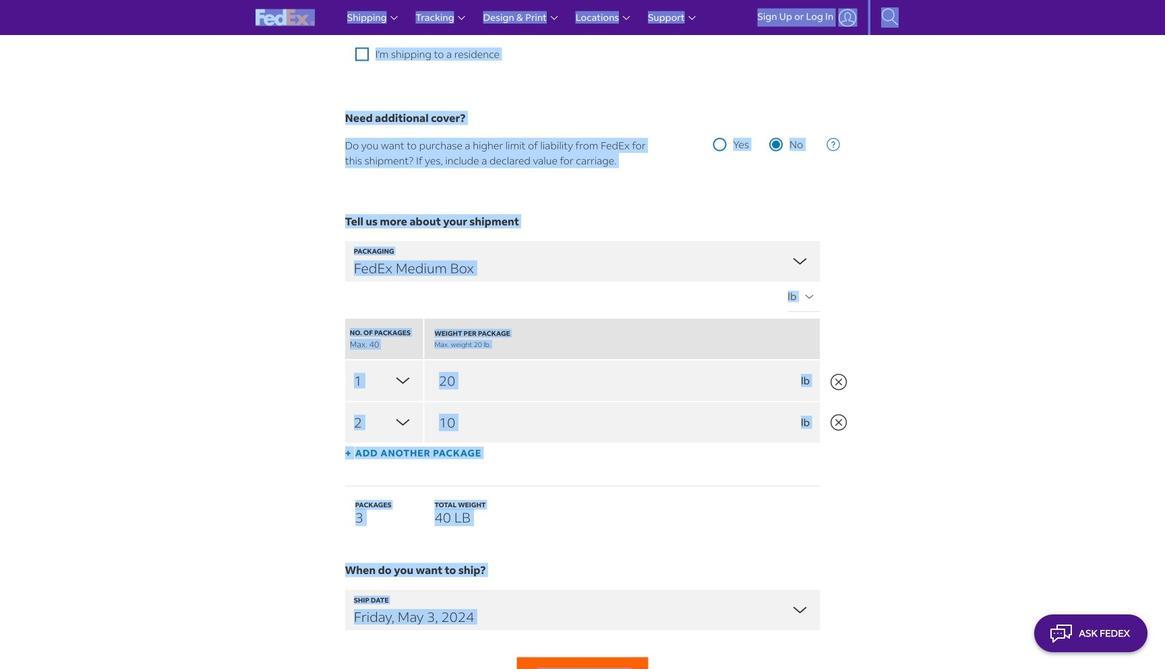 Task type: vqa. For each thing, say whether or not it's contained in the screenshot.
Sign Up Or Log In image
yes



Task type: locate. For each thing, give the bounding box(es) containing it.
fedex logo image
[[256, 9, 315, 26]]

None text field
[[425, 361, 820, 401], [425, 403, 820, 443], [425, 361, 820, 401], [425, 403, 820, 443]]

search image
[[882, 7, 899, 28]]

sign up or log in image
[[839, 8, 858, 27]]



